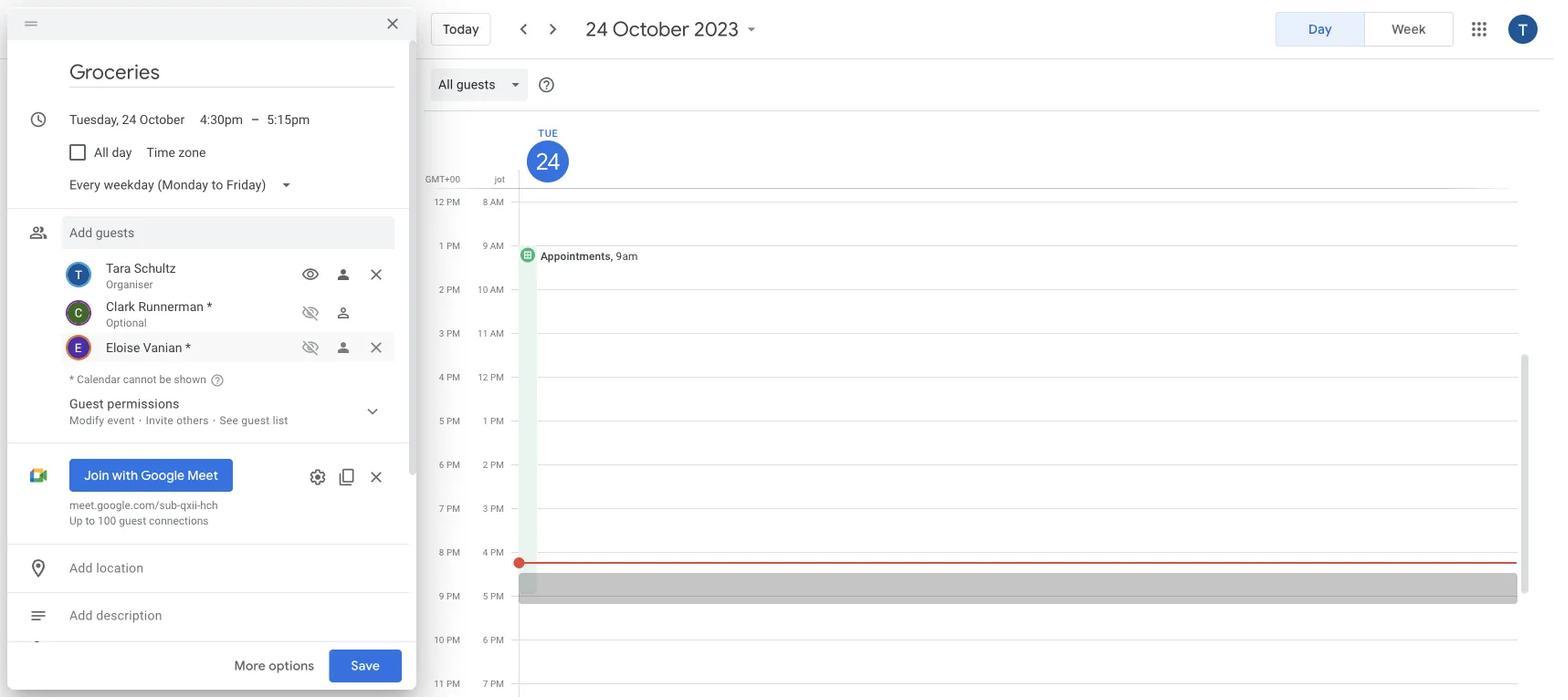 Task type: vqa. For each thing, say whether or not it's contained in the screenshot.
22 Element
no



Task type: describe. For each thing, give the bounding box(es) containing it.
9am
[[616, 250, 638, 263]]

9 for 9 am
[[483, 240, 488, 251]]

0 vertical spatial guest
[[241, 415, 270, 427]]

1 horizontal spatial 1 pm
[[483, 416, 504, 426]]

optional
[[106, 317, 147, 330]]

description
[[96, 609, 162, 624]]

organiser
[[106, 279, 153, 291]]

appointments , 9am
[[541, 250, 638, 263]]

eloise vanian *
[[106, 340, 191, 355]]

,
[[611, 250, 613, 263]]

9 am
[[483, 240, 504, 251]]

eloise
[[106, 340, 140, 355]]

show schedule of clark runnerman image
[[296, 299, 325, 328]]

24 grid
[[424, 111, 1532, 698]]

1 vertical spatial 2
[[483, 459, 488, 470]]

0 vertical spatial 5
[[439, 416, 444, 426]]

8 pm
[[439, 547, 460, 558]]

10 am
[[478, 284, 504, 295]]

10 pm
[[434, 635, 460, 646]]

0 horizontal spatial 1
[[439, 240, 444, 251]]

modify event
[[69, 415, 135, 427]]

–
[[251, 112, 260, 127]]

tara
[[106, 261, 131, 276]]

Day radio
[[1276, 12, 1365, 47]]

8 for 8 am
[[483, 196, 488, 207]]

am for 9 am
[[490, 240, 504, 251]]

october
[[613, 16, 690, 42]]

8 am
[[483, 196, 504, 207]]

all
[[94, 145, 109, 160]]

0 horizontal spatial 4 pm
[[439, 372, 460, 383]]

runnerman
[[138, 299, 204, 314]]

jot
[[495, 174, 505, 184]]

zone
[[178, 145, 206, 160]]

1 vertical spatial 5 pm
[[483, 591, 504, 602]]

clark runnerman * optional
[[106, 299, 212, 330]]

see
[[220, 415, 238, 427]]

location
[[96, 561, 144, 576]]

clark
[[106, 299, 135, 314]]

* calendar cannot be shown
[[69, 373, 206, 386]]

11 for 11 pm
[[434, 679, 444, 689]]

cannot
[[123, 373, 157, 386]]

with
[[112, 468, 138, 484]]

calendar
[[77, 373, 120, 386]]

guest permissions
[[69, 397, 180, 412]]

today button
[[431, 7, 491, 51]]

invite
[[146, 415, 174, 427]]

24 column header
[[519, 111, 1518, 188]]

0 vertical spatial 1 pm
[[439, 240, 460, 251]]

9 for 9 pm
[[439, 591, 444, 602]]

option group containing day
[[1276, 12, 1454, 47]]

meet
[[187, 468, 218, 484]]

11 pm
[[434, 679, 460, 689]]

2023
[[694, 16, 739, 42]]

1 vertical spatial 3
[[483, 503, 488, 514]]

guests invited to this event. tree
[[62, 257, 395, 363]]

invite others
[[146, 415, 209, 427]]

eloise vanian tree item
[[62, 333, 395, 363]]

* for clark runnerman * optional
[[207, 299, 212, 314]]

1 vertical spatial 12 pm
[[478, 372, 504, 383]]

join with google meet link
[[69, 459, 233, 492]]

time zone button
[[139, 136, 213, 169]]

1 horizontal spatial 24
[[586, 16, 609, 42]]

1 horizontal spatial 5
[[483, 591, 488, 602]]

0 vertical spatial 4
[[439, 372, 444, 383]]

am for 10 am
[[490, 284, 504, 295]]

1 vertical spatial 7
[[483, 679, 488, 689]]

meet.google.com/sub-
[[69, 500, 180, 512]]

1 horizontal spatial 12
[[478, 372, 488, 383]]

week
[[1392, 21, 1426, 37]]

0 horizontal spatial 3
[[439, 328, 444, 339]]

schultz
[[134, 261, 176, 276]]

0 horizontal spatial 2
[[439, 284, 444, 295]]

Start date text field
[[69, 109, 185, 131]]

today
[[443, 21, 479, 37]]

day
[[112, 145, 132, 160]]

be
[[159, 373, 171, 386]]

End time text field
[[267, 109, 311, 131]]



Task type: locate. For each thing, give the bounding box(es) containing it.
time zone
[[147, 145, 206, 160]]

1 vertical spatial 12
[[478, 372, 488, 383]]

4 am from the top
[[490, 328, 504, 339]]

0 horizontal spatial 12
[[434, 196, 444, 207]]

1 left the 9 am
[[439, 240, 444, 251]]

guest
[[241, 415, 270, 427], [119, 515, 146, 528]]

to element
[[251, 112, 260, 127]]

6 pm
[[439, 459, 460, 470], [483, 635, 504, 646]]

guest left list
[[241, 415, 270, 427]]

connections
[[149, 515, 209, 528]]

24 inside tue 24
[[535, 147, 558, 176]]

google
[[141, 468, 184, 484]]

0 horizontal spatial 10
[[434, 635, 444, 646]]

1 horizontal spatial 3 pm
[[483, 503, 504, 514]]

shown
[[174, 373, 206, 386]]

1 vertical spatial 2 pm
[[483, 459, 504, 470]]

1 vertical spatial 24
[[535, 147, 558, 176]]

Start time text field
[[200, 109, 244, 131]]

1 vertical spatial 5
[[483, 591, 488, 602]]

tuesday, 24 october, today element
[[527, 141, 569, 183]]

0 vertical spatial 10
[[478, 284, 488, 295]]

* for eloise vanian *
[[185, 340, 191, 355]]

up
[[69, 515, 83, 528]]

am for 8 am
[[490, 196, 504, 207]]

0 horizontal spatial 5
[[439, 416, 444, 426]]

1 vertical spatial guest
[[119, 515, 146, 528]]

1 vertical spatial 9
[[439, 591, 444, 602]]

1 horizontal spatial 6
[[483, 635, 488, 646]]

1 vertical spatial 10
[[434, 635, 444, 646]]

7
[[439, 503, 444, 514], [483, 679, 488, 689]]

see guest list
[[220, 415, 288, 427]]

10 up 11 pm
[[434, 635, 444, 646]]

8 for 8 pm
[[439, 547, 444, 558]]

add for add location
[[69, 561, 93, 576]]

1 vertical spatial 1
[[483, 416, 488, 426]]

3
[[439, 328, 444, 339], [483, 503, 488, 514]]

7 pm
[[439, 503, 460, 514], [483, 679, 504, 689]]

tue 24
[[535, 127, 559, 176]]

1 vertical spatial 6 pm
[[483, 635, 504, 646]]

1 horizontal spatial 1
[[483, 416, 488, 426]]

24 october 2023
[[586, 16, 739, 42]]

add inside button
[[69, 642, 92, 657]]

0 vertical spatial 24
[[586, 16, 609, 42]]

None field
[[431, 68, 536, 101], [62, 169, 306, 202], [431, 68, 536, 101], [62, 169, 306, 202]]

1 horizontal spatial guest
[[241, 415, 270, 427]]

add location button
[[62, 552, 395, 585]]

0 vertical spatial 4 pm
[[439, 372, 460, 383]]

add left attachment
[[69, 642, 92, 657]]

1 vertical spatial 7 pm
[[483, 679, 504, 689]]

add up add attachment
[[69, 609, 93, 624]]

1 vertical spatial add
[[69, 609, 93, 624]]

2 horizontal spatial *
[[207, 299, 212, 314]]

add for add attachment
[[69, 642, 92, 657]]

1 horizontal spatial 4 pm
[[483, 547, 504, 558]]

12 down the gmt+00 at the left top of page
[[434, 196, 444, 207]]

8
[[483, 196, 488, 207], [439, 547, 444, 558]]

show schedule of eloise vanian image
[[296, 333, 325, 363]]

1 add from the top
[[69, 561, 93, 576]]

am down the 10 am
[[490, 328, 504, 339]]

1 pm
[[439, 240, 460, 251], [483, 416, 504, 426]]

* right vanian
[[185, 340, 191, 355]]

0 vertical spatial 2
[[439, 284, 444, 295]]

all day
[[94, 145, 132, 160]]

* inside 'clark runnerman * optional'
[[207, 299, 212, 314]]

0 horizontal spatial 9
[[439, 591, 444, 602]]

0 vertical spatial 12 pm
[[434, 196, 460, 207]]

0 horizontal spatial 2 pm
[[439, 284, 460, 295]]

tue
[[538, 127, 559, 139]]

7 right 11 pm
[[483, 679, 488, 689]]

*
[[207, 299, 212, 314], [185, 340, 191, 355], [69, 373, 74, 386]]

1 vertical spatial 1 pm
[[483, 416, 504, 426]]

6 right 10 pm
[[483, 635, 488, 646]]

4
[[439, 372, 444, 383], [483, 547, 488, 558]]

0 vertical spatial 5 pm
[[439, 416, 460, 426]]

3 am from the top
[[490, 284, 504, 295]]

Add title text field
[[69, 58, 395, 86]]

1 horizontal spatial 11
[[478, 328, 488, 339]]

gmt+00
[[425, 174, 460, 184]]

0 horizontal spatial 7 pm
[[439, 503, 460, 514]]

1 pm down the "11 am"
[[483, 416, 504, 426]]

9
[[483, 240, 488, 251], [439, 591, 444, 602]]

1 vertical spatial 3 pm
[[483, 503, 504, 514]]

time
[[147, 145, 175, 160]]

2
[[439, 284, 444, 295], [483, 459, 488, 470]]

add location
[[69, 561, 144, 576]]

3 add from the top
[[69, 642, 92, 657]]

attachment
[[95, 642, 161, 657]]

0 horizontal spatial 6
[[439, 459, 444, 470]]

modify
[[69, 415, 104, 427]]

7 up 8 pm
[[439, 503, 444, 514]]

1 horizontal spatial 5 pm
[[483, 591, 504, 602]]

1 horizontal spatial 12 pm
[[478, 372, 504, 383]]

1 horizontal spatial 8
[[483, 196, 488, 207]]

0 vertical spatial add
[[69, 561, 93, 576]]

1 vertical spatial *
[[185, 340, 191, 355]]

0 horizontal spatial 12 pm
[[434, 196, 460, 207]]

11 down 10 pm
[[434, 679, 444, 689]]

9 up 10 pm
[[439, 591, 444, 602]]

join with google meet
[[84, 468, 218, 484]]

5
[[439, 416, 444, 426], [483, 591, 488, 602]]

1 vertical spatial 4 pm
[[483, 547, 504, 558]]

1 am from the top
[[490, 196, 504, 207]]

24 october 2023 button
[[579, 16, 768, 42]]

2 am from the top
[[490, 240, 504, 251]]

0 horizontal spatial 3 pm
[[439, 328, 460, 339]]

12
[[434, 196, 444, 207], [478, 372, 488, 383]]

0 vertical spatial 2 pm
[[439, 284, 460, 295]]

0 horizontal spatial guest
[[119, 515, 146, 528]]

5 pm
[[439, 416, 460, 426], [483, 591, 504, 602]]

guest inside "meet.google.com/sub-qxii-hch up to 100 guest connections"
[[119, 515, 146, 528]]

* left calendar
[[69, 373, 74, 386]]

1 down the "11 am"
[[483, 416, 488, 426]]

1 horizontal spatial 4
[[483, 547, 488, 558]]

event
[[107, 415, 135, 427]]

12 down the "11 am"
[[478, 372, 488, 383]]

2 add from the top
[[69, 609, 93, 624]]

tara schultz organiser
[[106, 261, 176, 291]]

am down 8 am
[[490, 240, 504, 251]]

1 horizontal spatial 7
[[483, 679, 488, 689]]

hch
[[200, 500, 218, 512]]

10 for 10 pm
[[434, 635, 444, 646]]

1 horizontal spatial 3
[[483, 503, 488, 514]]

1 horizontal spatial 2
[[483, 459, 488, 470]]

add attachment button
[[62, 633, 168, 666]]

6
[[439, 459, 444, 470], [483, 635, 488, 646]]

Guests text field
[[69, 216, 387, 249]]

1 vertical spatial 11
[[434, 679, 444, 689]]

join
[[84, 468, 109, 484]]

add description
[[69, 609, 162, 624]]

pm
[[447, 196, 460, 207], [447, 240, 460, 251], [447, 284, 460, 295], [447, 328, 460, 339], [447, 372, 460, 383], [490, 372, 504, 383], [447, 416, 460, 426], [490, 416, 504, 426], [447, 459, 460, 470], [490, 459, 504, 470], [447, 503, 460, 514], [490, 503, 504, 514], [447, 547, 460, 558], [490, 547, 504, 558], [447, 591, 460, 602], [490, 591, 504, 602], [447, 635, 460, 646], [490, 635, 504, 646], [447, 679, 460, 689], [490, 679, 504, 689]]

day
[[1309, 21, 1332, 37]]

0 vertical spatial 7 pm
[[439, 503, 460, 514]]

24
[[586, 16, 609, 42], [535, 147, 558, 176]]

12 pm down the "11 am"
[[478, 372, 504, 383]]

vanian
[[143, 340, 182, 355]]

9 up the 10 am
[[483, 240, 488, 251]]

2 vertical spatial *
[[69, 373, 74, 386]]

1 vertical spatial 8
[[439, 547, 444, 558]]

0 horizontal spatial 7
[[439, 503, 444, 514]]

others
[[176, 415, 209, 427]]

Week radio
[[1364, 12, 1454, 47]]

0 vertical spatial 11
[[478, 328, 488, 339]]

am
[[490, 196, 504, 207], [490, 240, 504, 251], [490, 284, 504, 295], [490, 328, 504, 339]]

7 pm right 11 pm
[[483, 679, 504, 689]]

permissions
[[107, 397, 180, 412]]

1 horizontal spatial 6 pm
[[483, 635, 504, 646]]

0 horizontal spatial 6 pm
[[439, 459, 460, 470]]

10 for 10 am
[[478, 284, 488, 295]]

12 pm down the gmt+00 at the left top of page
[[434, 196, 460, 207]]

1 horizontal spatial 2 pm
[[483, 459, 504, 470]]

0 vertical spatial 3 pm
[[439, 328, 460, 339]]

* down tara schultz, organiser tree item
[[207, 299, 212, 314]]

0 horizontal spatial 1 pm
[[439, 240, 460, 251]]

add for add description
[[69, 609, 93, 624]]

11 for 11 am
[[478, 328, 488, 339]]

10
[[478, 284, 488, 295], [434, 635, 444, 646]]

0 vertical spatial 8
[[483, 196, 488, 207]]

8 up the 9 am
[[483, 196, 488, 207]]

1 vertical spatial 4
[[483, 547, 488, 558]]

0 horizontal spatial 11
[[434, 679, 444, 689]]

1 horizontal spatial 7 pm
[[483, 679, 504, 689]]

add
[[69, 561, 93, 576], [69, 609, 93, 624], [69, 642, 92, 657]]

1 horizontal spatial *
[[185, 340, 191, 355]]

0 vertical spatial 1
[[439, 240, 444, 251]]

6 up 8 pm
[[439, 459, 444, 470]]

0 vertical spatial *
[[207, 299, 212, 314]]

add attachment
[[69, 642, 161, 657]]

option group
[[1276, 12, 1454, 47]]

7 pm up 8 pm
[[439, 503, 460, 514]]

10 up the "11 am"
[[478, 284, 488, 295]]

24 left october
[[586, 16, 609, 42]]

am down the 9 am
[[490, 284, 504, 295]]

0 vertical spatial 9
[[483, 240, 488, 251]]

am for 11 am
[[490, 328, 504, 339]]

3 pm
[[439, 328, 460, 339], [483, 503, 504, 514]]

add description button
[[62, 600, 395, 633]]

12 pm
[[434, 196, 460, 207], [478, 372, 504, 383]]

* inside 'eloise vanian' tree item
[[185, 340, 191, 355]]

meet.google.com/sub-qxii-hch up to 100 guest connections
[[69, 500, 218, 528]]

1
[[439, 240, 444, 251], [483, 416, 488, 426]]

tara schultz, organiser tree item
[[62, 257, 395, 295]]

24 down "tue"
[[535, 147, 558, 176]]

8 up 9 pm
[[439, 547, 444, 558]]

4 pm
[[439, 372, 460, 383], [483, 547, 504, 558]]

6 pm right 10 pm
[[483, 635, 504, 646]]

0 horizontal spatial 8
[[439, 547, 444, 558]]

11 down the 10 am
[[478, 328, 488, 339]]

1 pm left the 9 am
[[439, 240, 460, 251]]

0 vertical spatial 6
[[439, 459, 444, 470]]

appointments
[[541, 250, 611, 263]]

guest
[[69, 397, 104, 412]]

1 horizontal spatial 9
[[483, 240, 488, 251]]

0 horizontal spatial 4
[[439, 372, 444, 383]]

add left location
[[69, 561, 93, 576]]

11 am
[[478, 328, 504, 339]]

0 vertical spatial 3
[[439, 328, 444, 339]]

guest down meet.google.com/sub-
[[119, 515, 146, 528]]

6 pm up 8 pm
[[439, 459, 460, 470]]

0 horizontal spatial 5 pm
[[439, 416, 460, 426]]

to
[[85, 515, 95, 528]]

1 vertical spatial 6
[[483, 635, 488, 646]]

1 horizontal spatial 10
[[478, 284, 488, 295]]

9 pm
[[439, 591, 460, 602]]

list
[[273, 415, 288, 427]]

2 pm
[[439, 284, 460, 295], [483, 459, 504, 470]]

0 horizontal spatial *
[[69, 373, 74, 386]]

qxii-
[[180, 500, 200, 512]]

am down jot
[[490, 196, 504, 207]]

0 vertical spatial 12
[[434, 196, 444, 207]]

11
[[478, 328, 488, 339], [434, 679, 444, 689]]

0 horizontal spatial 24
[[535, 147, 558, 176]]

0 vertical spatial 6 pm
[[439, 459, 460, 470]]

100
[[98, 515, 116, 528]]

clark runnerman, optional tree item
[[62, 295, 395, 333]]

0 vertical spatial 7
[[439, 503, 444, 514]]

2 vertical spatial add
[[69, 642, 92, 657]]



